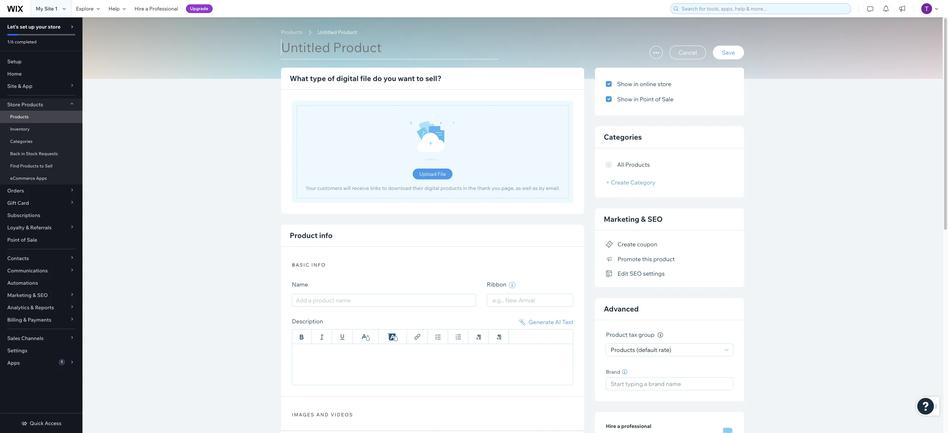 Task type: vqa. For each thing, say whether or not it's contained in the screenshot.
Get associated with Get noticed on Google by people searching for what your business offers.
no



Task type: locate. For each thing, give the bounding box(es) containing it.
1 vertical spatial product
[[290, 231, 318, 240]]

product
[[338, 29, 357, 35], [290, 231, 318, 240], [606, 331, 628, 339]]

in for stock
[[21, 151, 25, 156]]

& left reports
[[31, 304, 34, 311]]

1 vertical spatial show
[[618, 96, 633, 103]]

generate ai text
[[529, 319, 574, 326]]

2 horizontal spatial to
[[417, 74, 424, 83]]

& for marketing & seo dropdown button
[[33, 292, 36, 299]]

form
[[83, 17, 949, 433]]

ai
[[556, 319, 561, 326]]

0 vertical spatial you
[[384, 74, 397, 83]]

1 vertical spatial of
[[656, 96, 661, 103]]

1 horizontal spatial to
[[382, 185, 387, 191]]

sale
[[662, 96, 674, 103], [27, 237, 37, 243]]

0 vertical spatial product
[[338, 29, 357, 35]]

generate
[[529, 319, 554, 326]]

marketing & seo up analytics & reports
[[7, 292, 48, 299]]

a for professional
[[618, 423, 621, 430]]

point inside sidebar element
[[7, 237, 20, 243]]

2 vertical spatial of
[[21, 237, 26, 243]]

products down product tax group on the bottom right of page
[[611, 346, 636, 354]]

products up inventory
[[10, 114, 29, 119]]

promote
[[618, 255, 641, 263]]

0 horizontal spatial store
[[48, 24, 61, 30]]

1 vertical spatial hire
[[606, 423, 617, 430]]

access
[[45, 420, 61, 427]]

of right type
[[328, 74, 335, 83]]

to left the sell?
[[417, 74, 424, 83]]

0 horizontal spatial digital
[[337, 74, 359, 83]]

1 horizontal spatial seo
[[630, 270, 642, 277]]

0 vertical spatial a
[[146, 5, 148, 12]]

completed
[[15, 39, 37, 45]]

& left app
[[18, 83, 21, 89]]

hire a professional
[[606, 423, 652, 430]]

1 vertical spatial sale
[[27, 237, 37, 243]]

as
[[516, 185, 521, 191], [533, 185, 538, 191]]

loyalty & referrals button
[[0, 222, 83, 234]]

0 horizontal spatial 1
[[55, 5, 58, 12]]

0 horizontal spatial you
[[384, 74, 397, 83]]

info for product info
[[319, 231, 333, 240]]

basic
[[292, 262, 310, 268]]

seo inside 'edit seo settings' button
[[630, 270, 642, 277]]

products link down store products
[[0, 111, 83, 123]]

marketing up analytics on the left bottom of the page
[[7, 292, 32, 299]]

& right billing
[[23, 317, 27, 323]]

find products to sell link
[[0, 160, 83, 172]]

categories down inventory
[[10, 139, 33, 144]]

& for billing & payments dropdown button
[[23, 317, 27, 323]]

1 horizontal spatial hire
[[606, 423, 617, 430]]

seo up analytics & reports dropdown button
[[37, 292, 48, 299]]

0 horizontal spatial categories
[[10, 139, 33, 144]]

in
[[634, 80, 639, 88], [634, 96, 639, 103], [21, 151, 25, 156], [463, 185, 467, 191]]

your customers will receive links to download their digital products in the thank you page, as well as by email.
[[306, 185, 560, 191]]

0 vertical spatial apps
[[36, 176, 47, 181]]

0 vertical spatial hire
[[135, 5, 144, 12]]

digital right their
[[425, 185, 440, 191]]

0 vertical spatial info
[[319, 231, 333, 240]]

upload file
[[420, 171, 446, 177]]

0 horizontal spatial site
[[7, 83, 17, 89]]

sale down show in online store
[[662, 96, 674, 103]]

advanced
[[604, 305, 639, 314]]

marketing up create coupon button
[[604, 215, 640, 224]]

0 vertical spatial sale
[[662, 96, 674, 103]]

marketing
[[604, 215, 640, 224], [7, 292, 32, 299]]

in inside back in stock requests link
[[21, 151, 25, 156]]

generate ai text button
[[518, 318, 574, 327]]

1 show from the top
[[618, 80, 633, 88]]

& up coupon
[[641, 215, 646, 224]]

1 horizontal spatial sale
[[662, 96, 674, 103]]

show in point of sale
[[618, 96, 674, 103]]

all products
[[618, 161, 650, 168]]

2 horizontal spatial product
[[606, 331, 628, 339]]

1 vertical spatial marketing & seo
[[7, 292, 48, 299]]

0 horizontal spatial as
[[516, 185, 521, 191]]

1 vertical spatial seo
[[630, 270, 642, 277]]

0 horizontal spatial product
[[290, 231, 318, 240]]

set
[[20, 24, 27, 30]]

& inside popup button
[[18, 83, 21, 89]]

in down show in online store
[[634, 96, 639, 103]]

Untitled Product text field
[[281, 39, 498, 59]]

1/6
[[7, 39, 14, 45]]

1 vertical spatial 1
[[61, 360, 63, 365]]

seo right 'edit'
[[630, 270, 642, 277]]

0 vertical spatial of
[[328, 74, 335, 83]]

0 vertical spatial show
[[618, 80, 633, 88]]

promote this product
[[618, 255, 675, 263]]

product for product tax group
[[606, 331, 628, 339]]

2 vertical spatial seo
[[37, 292, 48, 299]]

marketing & seo up create coupon button
[[604, 215, 663, 224]]

in for online
[[634, 80, 639, 88]]

of down online
[[656, 96, 661, 103]]

1 horizontal spatial categories
[[604, 132, 642, 142]]

want
[[398, 74, 415, 83]]

to left sell
[[40, 163, 44, 169]]

products (default rate)
[[611, 346, 672, 354]]

2 vertical spatial to
[[382, 185, 387, 191]]

show down show in online store
[[618, 96, 633, 103]]

analytics
[[7, 304, 29, 311]]

receive
[[352, 185, 369, 191]]

1 vertical spatial to
[[40, 163, 44, 169]]

well
[[523, 185, 532, 191]]

find
[[10, 163, 19, 169]]

card
[[17, 200, 29, 206]]

digital left file
[[337, 74, 359, 83]]

0 horizontal spatial of
[[21, 237, 26, 243]]

info right basic
[[312, 262, 326, 268]]

by
[[539, 185, 545, 191]]

0 horizontal spatial marketing & seo
[[7, 292, 48, 299]]

of down loyalty & referrals
[[21, 237, 26, 243]]

help button
[[104, 0, 130, 17]]

billing & payments
[[7, 317, 51, 323]]

2 horizontal spatial seo
[[648, 215, 663, 224]]

create up promote
[[618, 241, 636, 248]]

apps down settings
[[7, 360, 20, 366]]

1 vertical spatial site
[[7, 83, 17, 89]]

hire a professional link
[[130, 0, 183, 17]]

my site 1
[[36, 5, 58, 12]]

1 down settings link
[[61, 360, 63, 365]]

0 vertical spatial point
[[640, 96, 654, 103]]

show left online
[[618, 80, 633, 88]]

Search for tools, apps, help & more... field
[[680, 4, 849, 14]]

0 horizontal spatial point
[[7, 237, 20, 243]]

a left professional
[[146, 5, 148, 12]]

sell
[[45, 163, 53, 169]]

site & app button
[[0, 80, 83, 92]]

and
[[317, 412, 329, 418]]

hire a professional
[[135, 5, 178, 12]]

& for site & app popup button
[[18, 83, 21, 89]]

1 vertical spatial store
[[658, 80, 672, 88]]

as left well
[[516, 185, 521, 191]]

1 vertical spatial apps
[[7, 360, 20, 366]]

sell?
[[426, 74, 442, 83]]

1 horizontal spatial apps
[[36, 176, 47, 181]]

create inside button
[[618, 241, 636, 248]]

store
[[48, 24, 61, 30], [658, 80, 672, 88]]

info up basic info
[[319, 231, 333, 240]]

1 horizontal spatial as
[[533, 185, 538, 191]]

1 as from the left
[[516, 185, 521, 191]]

products left untitled
[[281, 29, 303, 35]]

a left "professional"
[[618, 423, 621, 430]]

1 horizontal spatial 1
[[61, 360, 63, 365]]

category
[[631, 179, 656, 186]]

products
[[441, 185, 462, 191]]

0 horizontal spatial products link
[[0, 111, 83, 123]]

in for point
[[634, 96, 639, 103]]

1 vertical spatial point
[[7, 237, 20, 243]]

product for product info
[[290, 231, 318, 240]]

1 horizontal spatial a
[[618, 423, 621, 430]]

0 horizontal spatial hire
[[135, 5, 144, 12]]

app
[[22, 83, 32, 89]]

0 vertical spatial site
[[44, 5, 54, 12]]

orders
[[7, 188, 24, 194]]

1 horizontal spatial you
[[492, 185, 501, 191]]

1 vertical spatial create
[[618, 241, 636, 248]]

1 horizontal spatial site
[[44, 5, 54, 12]]

site down home
[[7, 83, 17, 89]]

analytics & reports button
[[0, 302, 83, 314]]

0 horizontal spatial apps
[[7, 360, 20, 366]]

& right loyalty
[[26, 224, 29, 231]]

1 horizontal spatial digital
[[425, 185, 440, 191]]

home
[[7, 71, 22, 77]]

sidebar element
[[0, 17, 83, 433]]

as left by
[[533, 185, 538, 191]]

ecommerce apps link
[[0, 172, 83, 185]]

a for professional
[[146, 5, 148, 12]]

0 vertical spatial store
[[48, 24, 61, 30]]

0 vertical spatial to
[[417, 74, 424, 83]]

product left tax
[[606, 331, 628, 339]]

categories link
[[0, 135, 83, 148]]

2 as from the left
[[533, 185, 538, 191]]

products up ecommerce apps
[[20, 163, 39, 169]]

point down online
[[640, 96, 654, 103]]

+ create category button
[[606, 179, 656, 186]]

1 horizontal spatial products link
[[278, 29, 306, 36]]

site
[[44, 5, 54, 12], [7, 83, 17, 89]]

point
[[640, 96, 654, 103], [7, 237, 20, 243]]

2 vertical spatial product
[[606, 331, 628, 339]]

upgrade button
[[186, 4, 213, 13]]

store right your
[[48, 24, 61, 30]]

help
[[109, 5, 120, 12]]

to
[[417, 74, 424, 83], [40, 163, 44, 169], [382, 185, 387, 191]]

0 horizontal spatial marketing
[[7, 292, 32, 299]]

& for the loyalty & referrals dropdown button
[[26, 224, 29, 231]]

create
[[611, 179, 630, 186], [618, 241, 636, 248]]

products link left untitled
[[278, 29, 306, 36]]

(default
[[637, 346, 658, 354]]

1 vertical spatial marketing
[[7, 292, 32, 299]]

1 vertical spatial info
[[312, 262, 326, 268]]

0 vertical spatial marketing & seo
[[604, 215, 663, 224]]

2 show from the top
[[618, 96, 633, 103]]

edit seo settings
[[618, 270, 665, 277]]

product up basic
[[290, 231, 318, 240]]

settings
[[7, 348, 27, 354]]

1 horizontal spatial product
[[338, 29, 357, 35]]

point down loyalty
[[7, 237, 20, 243]]

1 horizontal spatial store
[[658, 80, 672, 88]]

seo settings image
[[606, 271, 614, 277]]

1 vertical spatial a
[[618, 423, 621, 430]]

in right back
[[21, 151, 25, 156]]

product tax group
[[606, 331, 656, 339]]

find products to sell
[[10, 163, 53, 169]]

the
[[469, 185, 476, 191]]

products right "store"
[[21, 101, 43, 108]]

create right +
[[611, 179, 630, 186]]

sale down loyalty & referrals
[[27, 237, 37, 243]]

2 horizontal spatial of
[[656, 96, 661, 103]]

0 horizontal spatial a
[[146, 5, 148, 12]]

apps
[[36, 176, 47, 181], [7, 360, 20, 366]]

0 horizontal spatial seo
[[37, 292, 48, 299]]

you left page,
[[492, 185, 501, 191]]

hire left "professional"
[[606, 423, 617, 430]]

you right do
[[384, 74, 397, 83]]

0 vertical spatial marketing
[[604, 215, 640, 224]]

1 vertical spatial products link
[[0, 111, 83, 123]]

0 horizontal spatial sale
[[27, 237, 37, 243]]

store right online
[[658, 80, 672, 88]]

categories
[[604, 132, 642, 142], [10, 139, 33, 144]]

apps down find products to sell link
[[36, 176, 47, 181]]

0 horizontal spatial to
[[40, 163, 44, 169]]

show
[[618, 80, 633, 88], [618, 96, 633, 103]]

1 vertical spatial you
[[492, 185, 501, 191]]

referrals
[[30, 224, 52, 231]]

subscriptions
[[7, 212, 40, 219]]

categories up 'all'
[[604, 132, 642, 142]]

seo up coupon
[[648, 215, 663, 224]]

to right links
[[382, 185, 387, 191]]

products
[[281, 29, 303, 35], [21, 101, 43, 108], [10, 114, 29, 119], [626, 161, 650, 168], [20, 163, 39, 169], [611, 346, 636, 354]]

product right untitled
[[338, 29, 357, 35]]

& up analytics & reports
[[33, 292, 36, 299]]

of inside sidebar element
[[21, 237, 26, 243]]

settings link
[[0, 345, 83, 357]]

site right my
[[44, 5, 54, 12]]

hire right help button
[[135, 5, 144, 12]]

payments
[[28, 317, 51, 323]]

in left online
[[634, 80, 639, 88]]

point of sale
[[7, 237, 37, 243]]

1 right my
[[55, 5, 58, 12]]



Task type: describe. For each thing, give the bounding box(es) containing it.
show in online store
[[618, 80, 672, 88]]

automations link
[[0, 277, 83, 289]]

gift card
[[7, 200, 29, 206]]

file
[[360, 74, 371, 83]]

store inside sidebar element
[[48, 24, 61, 30]]

online
[[640, 80, 657, 88]]

hire for hire a professional
[[606, 423, 617, 430]]

billing & payments button
[[0, 314, 83, 326]]

1 inside sidebar element
[[61, 360, 63, 365]]

automations
[[7, 280, 38, 286]]

promote coupon image
[[606, 241, 614, 248]]

your
[[306, 185, 316, 191]]

upload file button
[[413, 169, 453, 180]]

products right 'all'
[[626, 161, 650, 168]]

settings
[[644, 270, 665, 277]]

1 horizontal spatial point
[[640, 96, 654, 103]]

ecommerce apps
[[10, 176, 47, 181]]

description
[[292, 318, 323, 325]]

sale inside sidebar element
[[27, 237, 37, 243]]

videos
[[331, 412, 353, 418]]

0 vertical spatial digital
[[337, 74, 359, 83]]

thank
[[478, 185, 491, 191]]

seo inside marketing & seo dropdown button
[[37, 292, 48, 299]]

hire for hire a professional
[[135, 5, 144, 12]]

reports
[[35, 304, 54, 311]]

site inside site & app popup button
[[7, 83, 17, 89]]

edit
[[618, 270, 629, 277]]

1 horizontal spatial marketing
[[604, 215, 640, 224]]

upgrade
[[190, 6, 208, 11]]

untitled
[[318, 29, 337, 35]]

store products
[[7, 101, 43, 108]]

let's set up your store
[[7, 24, 61, 30]]

ecommerce
[[10, 176, 35, 181]]

customers
[[317, 185, 342, 191]]

categories inside sidebar element
[[10, 139, 33, 144]]

products inside store products popup button
[[21, 101, 43, 108]]

1 horizontal spatial marketing & seo
[[604, 215, 663, 224]]

point of sale link
[[0, 234, 83, 246]]

let's
[[7, 24, 19, 30]]

marketing inside dropdown button
[[7, 292, 32, 299]]

info for basic info
[[312, 262, 326, 268]]

0 vertical spatial create
[[611, 179, 630, 186]]

orders button
[[0, 185, 83, 197]]

communications
[[7, 268, 48, 274]]

loyalty
[[7, 224, 25, 231]]

false text field
[[292, 344, 574, 386]]

up
[[28, 24, 35, 30]]

explore
[[76, 5, 94, 12]]

+ create category
[[606, 179, 656, 186]]

untitled product
[[318, 29, 357, 35]]

basic info
[[292, 262, 326, 268]]

billing
[[7, 317, 22, 323]]

email.
[[546, 185, 560, 191]]

cancel
[[679, 49, 698, 56]]

show for show in point of sale
[[618, 96, 633, 103]]

this
[[643, 255, 653, 263]]

all
[[618, 161, 625, 168]]

inventory link
[[0, 123, 83, 135]]

what
[[290, 74, 309, 83]]

Add a product name text field
[[292, 294, 476, 307]]

analytics & reports
[[7, 304, 54, 311]]

setup link
[[0, 55, 83, 68]]

0 vertical spatial 1
[[55, 5, 58, 12]]

to inside find products to sell link
[[40, 163, 44, 169]]

quick access button
[[21, 420, 61, 427]]

gift
[[7, 200, 16, 206]]

1 horizontal spatial of
[[328, 74, 335, 83]]

+
[[606, 179, 610, 186]]

group
[[639, 331, 655, 339]]

sales channels
[[7, 335, 44, 342]]

1/6 completed
[[7, 39, 37, 45]]

edit seo settings button
[[606, 269, 665, 279]]

save
[[722, 49, 736, 56]]

store
[[7, 101, 20, 108]]

in left the
[[463, 185, 467, 191]]

0 vertical spatial seo
[[648, 215, 663, 224]]

Start typing a brand name field
[[609, 378, 731, 390]]

0 vertical spatial products link
[[278, 29, 306, 36]]

professional
[[149, 5, 178, 12]]

cancel button
[[670, 46, 707, 59]]

back in stock requests
[[10, 151, 58, 156]]

create coupon button
[[606, 239, 658, 250]]

& for analytics & reports dropdown button
[[31, 304, 34, 311]]

download
[[388, 185, 412, 191]]

stock
[[26, 151, 38, 156]]

1 vertical spatial digital
[[425, 185, 440, 191]]

quick
[[30, 420, 44, 427]]

channels
[[21, 335, 44, 342]]

will
[[344, 185, 351, 191]]

products inside find products to sell link
[[20, 163, 39, 169]]

do
[[373, 74, 382, 83]]

images
[[292, 412, 315, 418]]

file
[[438, 171, 446, 177]]

save button
[[713, 46, 745, 59]]

loyalty & referrals
[[7, 224, 52, 231]]

Select box search field
[[493, 294, 568, 307]]

info tooltip image
[[658, 333, 664, 338]]

home link
[[0, 68, 83, 80]]

requests
[[39, 151, 58, 156]]

marketing & seo inside dropdown button
[[7, 292, 48, 299]]

contacts button
[[0, 252, 83, 265]]

promote image
[[606, 256, 614, 263]]

my
[[36, 5, 43, 12]]

create coupon
[[618, 241, 658, 248]]

text
[[563, 319, 574, 326]]

show for show in online store
[[618, 80, 633, 88]]

store products button
[[0, 98, 83, 111]]

form containing what type of digital file do you want to sell?
[[83, 17, 949, 433]]

subscriptions link
[[0, 209, 83, 222]]



